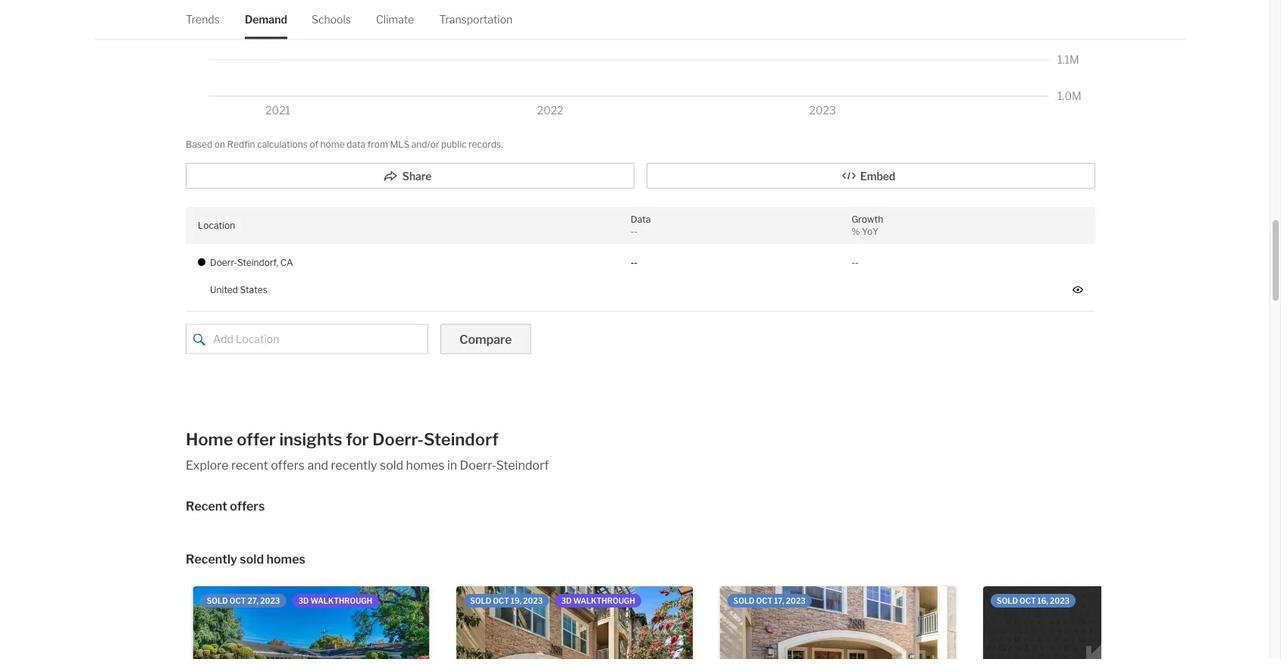 Task type: describe. For each thing, give the bounding box(es) containing it.
sold oct 16, 2023
[[997, 597, 1070, 606]]

schools link
[[312, 0, 351, 39]]

3d walkthrough for sold oct 27, 2023
[[298, 597, 373, 606]]

recently
[[186, 553, 237, 568]]

0 horizontal spatial offers
[[230, 500, 265, 515]]

on
[[214, 140, 225, 151]]

based
[[186, 140, 213, 151]]

sold for sold oct 17, 2023
[[734, 597, 755, 606]]

compare
[[460, 333, 512, 348]]

sold oct 16, 2023 link
[[981, 581, 1222, 660]]

photo of 2774 stacia dr, san jose, ca 95124 image
[[193, 587, 430, 660]]

1 vertical spatial homes
[[267, 553, 306, 568]]

share button
[[186, 163, 635, 189]]

in
[[447, 459, 457, 474]]

ca
[[280, 257, 293, 268]]

0 vertical spatial offers
[[271, 459, 305, 474]]

16,
[[1038, 597, 1049, 606]]

location
[[198, 220, 235, 231]]

sold oct 17, 2023
[[734, 597, 806, 606]]

schools
[[312, 13, 351, 26]]

27,
[[248, 597, 259, 606]]

data
[[347, 140, 366, 151]]

photo of 2630 hill park dr, san jose, ca 95124 image
[[984, 587, 1220, 660]]

offer
[[237, 430, 276, 450]]

mls
[[390, 140, 410, 151]]

1 horizontal spatial homes
[[406, 459, 445, 474]]

demand
[[245, 13, 287, 26]]

sold oct 19, 2023
[[470, 597, 543, 606]]

sold for sold oct 27, 2023
[[207, 597, 228, 606]]

2023 for sold oct 16, 2023
[[1050, 597, 1070, 606]]

steindorf,
[[237, 257, 278, 268]]

redfin
[[227, 140, 255, 151]]

recent
[[186, 500, 228, 515]]

yoy
[[862, 227, 879, 238]]

calculations
[[257, 140, 308, 151]]

based on redfin calculations of home data from mls and/or public records.
[[186, 140, 503, 151]]

1 vertical spatial sold
[[240, 553, 264, 568]]

embed
[[861, 171, 896, 184]]

3d for sold oct 19, 2023
[[561, 597, 572, 606]]

home offer insights for doerr-steindorf
[[186, 430, 499, 450]]

2 -- from the left
[[852, 257, 859, 268]]

oct for 16,
[[1020, 597, 1036, 606]]

1 -- from the left
[[631, 257, 638, 268]]

doerr-steindorf, ca
[[210, 257, 293, 268]]

compare button
[[441, 325, 531, 355]]

walkthrough for sold oct 19, 2023
[[573, 597, 635, 606]]

recently sold homes
[[186, 553, 306, 568]]



Task type: locate. For each thing, give the bounding box(es) containing it.
offers left and
[[271, 459, 305, 474]]

3d
[[298, 597, 309, 606], [561, 597, 572, 606]]

climate link
[[376, 0, 414, 39]]

explore recent offers and recently sold homes in doerr-steindorf
[[186, 459, 549, 474]]

of
[[310, 140, 319, 151]]

sold left 16,
[[997, 597, 1018, 606]]

growth % yoy
[[852, 214, 884, 238]]

oct for 17,
[[757, 597, 773, 606]]

data
[[631, 214, 651, 225]]

recently
[[331, 459, 377, 474]]

Add Location search field
[[186, 325, 428, 355]]

oct left 16,
[[1020, 597, 1036, 606]]

trends link
[[186, 0, 220, 39]]

sold for sold oct 19, 2023
[[470, 597, 491, 606]]

1 horizontal spatial offers
[[271, 459, 305, 474]]

1 2023 from the left
[[260, 597, 280, 606]]

0 horizontal spatial 3d
[[298, 597, 309, 606]]

wrapper image
[[193, 334, 206, 347]]

sold
[[207, 597, 228, 606], [470, 597, 491, 606], [734, 597, 755, 606], [997, 597, 1018, 606]]

steindorf up the in
[[424, 430, 499, 450]]

sold oct 27, 2023
[[207, 597, 280, 606]]

2 walkthrough from the left
[[573, 597, 635, 606]]

1 sold from the left
[[207, 597, 228, 606]]

recent
[[231, 459, 268, 474]]

oct
[[230, 597, 246, 606], [493, 597, 509, 606], [757, 597, 773, 606], [1020, 597, 1036, 606]]

3 sold from the left
[[734, 597, 755, 606]]

1 horizontal spatial --
[[852, 257, 859, 268]]

0 horizontal spatial walkthrough
[[311, 597, 373, 606]]

transportation link
[[440, 0, 513, 39]]

walkthrough
[[311, 597, 373, 606], [573, 597, 635, 606]]

1 3d walkthrough from the left
[[298, 597, 373, 606]]

states
[[240, 285, 268, 296]]

explore
[[186, 459, 229, 474]]

3d right 19,
[[561, 597, 572, 606]]

photo of 2881 meridian ave #364, san jose, ca 95124 image
[[720, 587, 957, 660]]

1 vertical spatial steindorf
[[496, 459, 549, 474]]

trends
[[186, 13, 220, 26]]

united states
[[210, 285, 268, 296]]

recent offers
[[186, 500, 265, 515]]

share
[[402, 171, 432, 184]]

0 horizontal spatial --
[[631, 257, 638, 268]]

doerr- up united
[[210, 257, 237, 268]]

2023 right 27, on the left of page
[[260, 597, 280, 606]]

2023 for sold oct 27, 2023
[[260, 597, 280, 606]]

records.
[[469, 140, 503, 151]]

1 horizontal spatial 3d
[[561, 597, 572, 606]]

%
[[852, 227, 860, 238]]

1 horizontal spatial doerr-
[[373, 430, 424, 450]]

17,
[[774, 597, 785, 606]]

0 vertical spatial steindorf
[[424, 430, 499, 450]]

0 vertical spatial doerr-
[[210, 257, 237, 268]]

4 2023 from the left
[[1050, 597, 1070, 606]]

sold
[[380, 459, 404, 474], [240, 553, 264, 568]]

and
[[307, 459, 328, 474]]

2023 right 16,
[[1050, 597, 1070, 606]]

united
[[210, 285, 238, 296]]

2 horizontal spatial doerr-
[[460, 459, 496, 474]]

offers
[[271, 459, 305, 474], [230, 500, 265, 515]]

oct left 19,
[[493, 597, 509, 606]]

data --
[[631, 214, 651, 238]]

3d right 27, on the left of page
[[298, 597, 309, 606]]

0 horizontal spatial homes
[[267, 553, 306, 568]]

doerr-
[[210, 257, 237, 268], [373, 430, 424, 450], [460, 459, 496, 474]]

offers right "recent"
[[230, 500, 265, 515]]

3d walkthrough
[[298, 597, 373, 606], [561, 597, 635, 606]]

transportation
[[440, 13, 513, 26]]

4 sold from the left
[[997, 597, 1018, 606]]

2023 for sold oct 19, 2023
[[523, 597, 543, 606]]

oct left 17,
[[757, 597, 773, 606]]

1 walkthrough from the left
[[311, 597, 373, 606]]

1 vertical spatial doerr-
[[373, 430, 424, 450]]

oct for 27,
[[230, 597, 246, 606]]

0 horizontal spatial 3d walkthrough
[[298, 597, 373, 606]]

from
[[368, 140, 388, 151]]

1 vertical spatial offers
[[230, 500, 265, 515]]

1 horizontal spatial 3d walkthrough
[[561, 597, 635, 606]]

0 vertical spatial sold
[[380, 459, 404, 474]]

1 horizontal spatial sold
[[380, 459, 404, 474]]

doerr- right the in
[[460, 459, 496, 474]]

3 2023 from the left
[[786, 597, 806, 606]]

2 vertical spatial doerr-
[[460, 459, 496, 474]]

3d for sold oct 27, 2023
[[298, 597, 309, 606]]

2 3d walkthrough from the left
[[561, 597, 635, 606]]

1 3d from the left
[[298, 597, 309, 606]]

demand link
[[245, 0, 287, 39]]

home
[[186, 430, 233, 450]]

sold for sold oct 16, 2023
[[997, 597, 1018, 606]]

--
[[631, 257, 638, 268], [852, 257, 859, 268]]

steindorf
[[424, 430, 499, 450], [496, 459, 549, 474]]

4 oct from the left
[[1020, 597, 1036, 606]]

homes left the in
[[406, 459, 445, 474]]

embed button
[[647, 163, 1096, 189]]

2 oct from the left
[[493, 597, 509, 606]]

2023 for sold oct 17, 2023
[[786, 597, 806, 606]]

2023 right 17,
[[786, 597, 806, 606]]

growth
[[852, 214, 884, 225]]

0 horizontal spatial sold
[[240, 553, 264, 568]]

-- down % at the right of page
[[852, 257, 859, 268]]

2 sold from the left
[[470, 597, 491, 606]]

1 oct from the left
[[230, 597, 246, 606]]

-
[[631, 227, 634, 238], [634, 227, 638, 238], [631, 257, 634, 268], [634, 257, 638, 268], [852, 257, 855, 268], [855, 257, 859, 268]]

oct left 27, on the left of page
[[230, 597, 246, 606]]

insights
[[279, 430, 342, 450]]

home
[[320, 140, 345, 151]]

doerr- up explore recent offers and recently sold homes in doerr-steindorf
[[373, 430, 424, 450]]

oct for 19,
[[493, 597, 509, 606]]

3d walkthrough for sold oct 19, 2023
[[561, 597, 635, 606]]

2 2023 from the left
[[523, 597, 543, 606]]

0 horizontal spatial doerr-
[[210, 257, 237, 268]]

2023
[[260, 597, 280, 606], [523, 597, 543, 606], [786, 597, 806, 606], [1050, 597, 1070, 606]]

0 vertical spatial homes
[[406, 459, 445, 474]]

for
[[346, 430, 369, 450]]

steindorf right the in
[[496, 459, 549, 474]]

and/or
[[412, 140, 439, 151]]

-- down data --
[[631, 257, 638, 268]]

homes
[[406, 459, 445, 474], [267, 553, 306, 568]]

walkthrough for sold oct 27, 2023
[[311, 597, 373, 606]]

2023 right 19,
[[523, 597, 543, 606]]

1 horizontal spatial walkthrough
[[573, 597, 635, 606]]

public
[[441, 140, 467, 151]]

sold left 19,
[[470, 597, 491, 606]]

3 oct from the left
[[757, 597, 773, 606]]

climate
[[376, 13, 414, 26]]

19,
[[511, 597, 522, 606]]

homes up sold oct 27, 2023
[[267, 553, 306, 568]]

sold left 17,
[[734, 597, 755, 606]]

photo of 2881 meridian ave #202, san jose, ca 95124 image
[[457, 587, 693, 660]]

2 3d from the left
[[561, 597, 572, 606]]

sold left 27, on the left of page
[[207, 597, 228, 606]]

sold oct 17, 2023 link
[[718, 581, 959, 660]]



Task type: vqa. For each thing, say whether or not it's contained in the screenshot.
character
no



